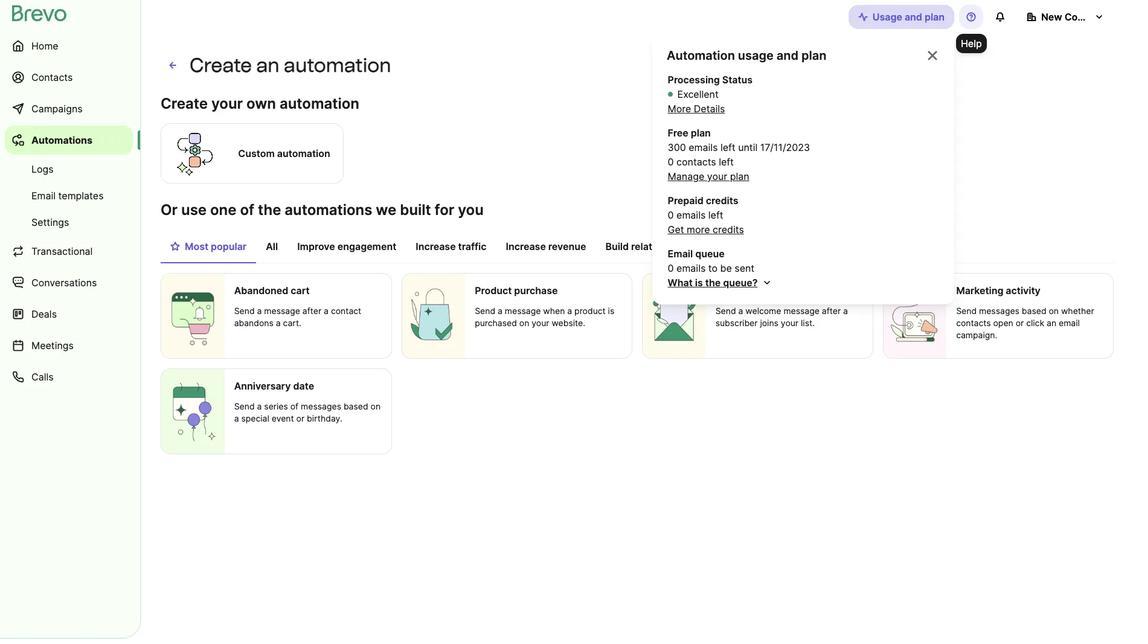 Task type: describe. For each thing, give the bounding box(es) containing it.
cart
[[291, 285, 310, 297]]

based inside the send messages based on whether contacts open or click an email campaign.
[[1022, 306, 1047, 316]]

new
[[1042, 11, 1063, 23]]

more details
[[668, 103, 725, 115]]

deals
[[31, 308, 57, 320]]

usage and plan
[[873, 11, 945, 23]]

abandoned
[[234, 285, 288, 297]]

home
[[31, 40, 58, 52]]

create for create your own automation
[[161, 95, 208, 112]]

own
[[247, 95, 276, 112]]

send for marketing
[[957, 306, 977, 316]]

and inside dialog
[[777, 48, 799, 63]]

relationships
[[631, 240, 692, 253]]

settings link
[[5, 210, 133, 234]]

custom automation
[[238, 147, 330, 160]]

one
[[210, 201, 237, 219]]

conversations link
[[5, 268, 133, 297]]

messages inside the send messages based on whether contacts open or click an email campaign.
[[980, 306, 1020, 316]]

more details link
[[668, 102, 725, 116]]

message inside send a message after a contact abandons a cart.
[[264, 306, 300, 316]]

abandoned cart
[[234, 285, 310, 297]]

product purchase
[[475, 285, 558, 297]]

custom automation button
[[161, 121, 344, 186]]

of for the
[[240, 201, 254, 219]]

300
[[668, 141, 686, 153]]

more
[[687, 224, 710, 236]]

emails for credits
[[677, 209, 706, 221]]

event
[[272, 413, 294, 424]]

improve engagement link
[[288, 234, 406, 262]]

0 vertical spatial automation
[[284, 54, 391, 77]]

or use one of the automations we built for you
[[161, 201, 484, 219]]

marketing
[[957, 285, 1004, 297]]

left for credits
[[709, 209, 724, 221]]

for
[[435, 201, 455, 219]]

your inside free plan 300 emails left until 17/11/2023 0 contacts left manage your plan
[[707, 170, 728, 182]]

traffic
[[458, 240, 487, 253]]

build
[[606, 240, 629, 253]]

status
[[723, 74, 753, 86]]

your inside "send a welcome message after a subscriber joins your list."
[[781, 318, 799, 328]]

plan inside button
[[925, 11, 945, 23]]

email for email templates
[[31, 190, 56, 202]]

most
[[185, 240, 209, 253]]

you
[[458, 201, 484, 219]]

transactional link
[[5, 237, 133, 266]]

free
[[668, 127, 689, 139]]

plan right the usage at top right
[[802, 48, 827, 63]]

0 vertical spatial credits
[[706, 195, 739, 207]]

new company
[[1042, 11, 1110, 23]]

automation
[[667, 48, 735, 63]]

special
[[241, 413, 269, 424]]

automations link
[[5, 126, 133, 155]]

on inside send a message when a product is purchased on your website.
[[520, 318, 530, 328]]

dxrbf image
[[170, 242, 180, 251]]

automations
[[31, 134, 92, 146]]

deals link
[[5, 300, 133, 329]]

we
[[376, 201, 397, 219]]

automations
[[285, 201, 372, 219]]

after inside send a message after a contact abandons a cart.
[[303, 306, 322, 316]]

what is the queue? link
[[668, 276, 772, 290]]

messages inside send a series of messages based on a special event or birthday.
[[301, 401, 341, 411]]

help
[[961, 37, 982, 50]]

create for create an automation
[[190, 54, 252, 77]]

to
[[709, 262, 718, 274]]

be
[[721, 262, 732, 274]]

meetings link
[[5, 331, 133, 360]]

conversations
[[31, 277, 97, 289]]

sent
[[735, 262, 755, 274]]

popular
[[211, 240, 247, 253]]

most popular
[[185, 240, 247, 253]]

increase revenue
[[506, 240, 586, 253]]

email queue
[[668, 248, 725, 260]]

the inside what is the queue? link
[[706, 277, 721, 289]]

message inside "send a welcome message after a subscriber joins your list."
[[784, 306, 820, 316]]

birthday.
[[307, 413, 342, 424]]

purchased
[[475, 318, 517, 328]]

your left own
[[211, 95, 243, 112]]

product
[[575, 306, 606, 316]]

email for email queue
[[668, 248, 693, 260]]

calls link
[[5, 363, 133, 392]]

create an automation
[[190, 54, 391, 77]]

send for welcome
[[716, 306, 736, 316]]

date
[[293, 380, 314, 392]]

contact
[[331, 306, 361, 316]]

after inside "send a welcome message after a subscriber joins your list."
[[822, 306, 841, 316]]

welcome
[[746, 306, 782, 316]]

or inside the send messages based on whether contacts open or click an email campaign.
[[1016, 318, 1024, 328]]

send messages based on whether contacts open or click an email campaign.
[[957, 306, 1095, 340]]

0 vertical spatial the
[[258, 201, 281, 219]]

marketing activity
[[957, 285, 1041, 297]]

most popular link
[[161, 234, 256, 263]]

build relationships link
[[596, 234, 702, 262]]

increase for increase revenue
[[506, 240, 546, 253]]

anniversary
[[234, 380, 291, 392]]

build relationships
[[606, 240, 692, 253]]

create your own automation
[[161, 95, 359, 112]]

improve engagement
[[297, 240, 397, 253]]

increase for increase traffic
[[416, 240, 456, 253]]

send a series of messages based on a special event or birthday.
[[234, 401, 381, 424]]

message up "send a welcome message after a subscriber joins your list."
[[762, 285, 804, 297]]

send a welcome message after a subscriber joins your list.
[[716, 306, 848, 328]]

is inside automation usage and plan dialog
[[695, 277, 703, 289]]

calls
[[31, 371, 54, 383]]

settings
[[31, 216, 69, 228]]

website.
[[552, 318, 586, 328]]

prepaid credits 0 emails left get more credits
[[668, 195, 744, 236]]

automation usage and plan dialog
[[653, 34, 955, 305]]

1 vertical spatial left
[[719, 156, 734, 168]]

and inside button
[[905, 11, 923, 23]]

automation inside button
[[277, 147, 330, 160]]



Task type: vqa. For each thing, say whether or not it's contained in the screenshot.


Task type: locate. For each thing, give the bounding box(es) containing it.
contacts
[[677, 156, 716, 168], [957, 318, 991, 328]]

send inside send a message after a contact abandons a cart.
[[234, 306, 255, 316]]

messages up open
[[980, 306, 1020, 316]]

processing status
[[668, 74, 753, 86]]

left for plan
[[721, 141, 736, 153]]

0 horizontal spatial after
[[303, 306, 322, 316]]

1 vertical spatial messages
[[301, 401, 341, 411]]

emails down the prepaid
[[677, 209, 706, 221]]

plan right free
[[691, 127, 711, 139]]

manage
[[668, 170, 705, 182]]

emails right '300' at the top of page
[[689, 141, 718, 153]]

1 vertical spatial email
[[668, 248, 693, 260]]

1 vertical spatial based
[[344, 401, 368, 411]]

emails inside the prepaid credits 0 emails left get more credits
[[677, 209, 706, 221]]

home link
[[5, 31, 133, 60]]

1 horizontal spatial increase
[[506, 240, 546, 253]]

left inside the prepaid credits 0 emails left get more credits
[[709, 209, 724, 221]]

0 vertical spatial emails
[[689, 141, 718, 153]]

1 horizontal spatial of
[[291, 401, 299, 411]]

or right event
[[296, 413, 305, 424]]

on inside send a series of messages based on a special event or birthday.
[[371, 401, 381, 411]]

1 horizontal spatial is
[[695, 277, 703, 289]]

0 vertical spatial email
[[31, 190, 56, 202]]

message inside send a message when a product is purchased on your website.
[[505, 306, 541, 316]]

1 vertical spatial of
[[291, 401, 299, 411]]

new company button
[[1018, 5, 1114, 29]]

an inside the send messages based on whether contacts open or click an email campaign.
[[1047, 318, 1057, 328]]

plan down until
[[730, 170, 750, 182]]

0 horizontal spatial messages
[[301, 401, 341, 411]]

contacts link
[[5, 63, 133, 92]]

emails down email queue
[[677, 262, 706, 274]]

and right usage
[[905, 11, 923, 23]]

0 vertical spatial is
[[695, 277, 703, 289]]

emails inside free plan 300 emails left until 17/11/2023 0 contacts left manage your plan
[[689, 141, 718, 153]]

1 vertical spatial credits
[[713, 224, 744, 236]]

of up event
[[291, 401, 299, 411]]

of inside send a series of messages based on a special event or birthday.
[[291, 401, 299, 411]]

use
[[181, 201, 207, 219]]

send up subscriber
[[716, 306, 736, 316]]

3 0 from the top
[[668, 262, 674, 274]]

17/11/2023
[[761, 141, 810, 153]]

templates
[[58, 190, 104, 202]]

0 horizontal spatial an
[[256, 54, 280, 77]]

contacts up manage
[[677, 156, 716, 168]]

an
[[256, 54, 280, 77], [1047, 318, 1057, 328]]

1 horizontal spatial or
[[1016, 318, 1024, 328]]

message up list.
[[784, 306, 820, 316]]

message down product purchase
[[505, 306, 541, 316]]

the down to
[[706, 277, 721, 289]]

0 up the get
[[668, 209, 674, 221]]

messages up birthday.
[[301, 401, 341, 411]]

your right manage
[[707, 170, 728, 182]]

increase inside increase revenue link
[[506, 240, 546, 253]]

0 vertical spatial or
[[1016, 318, 1024, 328]]

1 increase from the left
[[416, 240, 456, 253]]

send for anniversary
[[234, 401, 255, 411]]

campaigns link
[[5, 94, 133, 123]]

contacts inside the send messages based on whether contacts open or click an email campaign.
[[957, 318, 991, 328]]

0 horizontal spatial of
[[240, 201, 254, 219]]

your left list.
[[781, 318, 799, 328]]

0 horizontal spatial on
[[371, 401, 381, 411]]

abandons
[[234, 318, 274, 328]]

get
[[668, 224, 684, 236]]

is right product
[[608, 306, 615, 316]]

cart.
[[283, 318, 302, 328]]

of for messages
[[291, 401, 299, 411]]

when
[[543, 306, 565, 316]]

0 horizontal spatial increase
[[416, 240, 456, 253]]

anniversary date
[[234, 380, 314, 392]]

is inside send a message when a product is purchased on your website.
[[608, 306, 615, 316]]

series
[[264, 401, 288, 411]]

send inside the send messages based on whether contacts open or click an email campaign.
[[957, 306, 977, 316]]

or
[[161, 201, 178, 219]]

0 vertical spatial left
[[721, 141, 736, 153]]

2 vertical spatial emails
[[677, 262, 706, 274]]

2 increase from the left
[[506, 240, 546, 253]]

1 after from the left
[[303, 306, 322, 316]]

your down the when
[[532, 318, 550, 328]]

what is the queue?
[[668, 277, 758, 289]]

of right one
[[240, 201, 254, 219]]

on inside the send messages based on whether contacts open or click an email campaign.
[[1049, 306, 1059, 316]]

1 vertical spatial create
[[161, 95, 208, 112]]

contacts up campaign.
[[957, 318, 991, 328]]

based
[[1022, 306, 1047, 316], [344, 401, 368, 411]]

2 vertical spatial automation
[[277, 147, 330, 160]]

email down logs
[[31, 190, 56, 202]]

queue?
[[723, 277, 758, 289]]

credits right more
[[713, 224, 744, 236]]

credits
[[706, 195, 739, 207], [713, 224, 744, 236]]

send a message after a contact abandons a cart.
[[234, 306, 361, 328]]

1 0 from the top
[[668, 156, 674, 168]]

built
[[400, 201, 431, 219]]

increase left revenue
[[506, 240, 546, 253]]

whether
[[1062, 306, 1095, 316]]

1 vertical spatial contacts
[[957, 318, 991, 328]]

contacts inside free plan 300 emails left until 17/11/2023 0 contacts left manage your plan
[[677, 156, 716, 168]]

0 horizontal spatial contacts
[[677, 156, 716, 168]]

1 vertical spatial 0
[[668, 209, 674, 221]]

emails for plan
[[689, 141, 718, 153]]

1 vertical spatial emails
[[677, 209, 706, 221]]

plan right usage
[[925, 11, 945, 23]]

1 vertical spatial the
[[706, 277, 721, 289]]

0 horizontal spatial or
[[296, 413, 305, 424]]

0 vertical spatial based
[[1022, 306, 1047, 316]]

0 horizontal spatial email
[[31, 190, 56, 202]]

1 horizontal spatial after
[[822, 306, 841, 316]]

0 inside the prepaid credits 0 emails left get more credits
[[668, 209, 674, 221]]

0 vertical spatial on
[[1049, 306, 1059, 316]]

send inside send a message when a product is purchased on your website.
[[475, 306, 496, 316]]

1 horizontal spatial the
[[706, 277, 721, 289]]

transactional
[[31, 245, 93, 257]]

meetings
[[31, 340, 74, 352]]

0 horizontal spatial and
[[777, 48, 799, 63]]

is right what
[[695, 277, 703, 289]]

is
[[695, 277, 703, 289], [608, 306, 615, 316]]

create
[[190, 54, 252, 77], [161, 95, 208, 112]]

1 horizontal spatial based
[[1022, 306, 1047, 316]]

improve
[[297, 240, 335, 253]]

left left until
[[721, 141, 736, 153]]

1 vertical spatial or
[[296, 413, 305, 424]]

activity
[[1006, 285, 1041, 297]]

email
[[1059, 318, 1080, 328]]

increase inside increase traffic link
[[416, 240, 456, 253]]

1 horizontal spatial an
[[1047, 318, 1057, 328]]

processing
[[668, 74, 720, 86]]

1 horizontal spatial and
[[905, 11, 923, 23]]

increase left traffic
[[416, 240, 456, 253]]

free plan 300 emails left until 17/11/2023 0 contacts left manage your plan
[[668, 127, 810, 182]]

based inside send a series of messages based on a special event or birthday.
[[344, 401, 368, 411]]

0 horizontal spatial the
[[258, 201, 281, 219]]

until
[[739, 141, 758, 153]]

all link
[[256, 234, 288, 262]]

0 emails to be sent
[[668, 262, 755, 274]]

or inside send a series of messages based on a special event or birthday.
[[296, 413, 305, 424]]

2 horizontal spatial on
[[1049, 306, 1059, 316]]

left up manage your plan 'link'
[[719, 156, 734, 168]]

manage your plan link
[[668, 169, 750, 184]]

0 vertical spatial contacts
[[677, 156, 716, 168]]

a
[[257, 306, 262, 316], [324, 306, 329, 316], [498, 306, 503, 316], [568, 306, 572, 316], [739, 306, 744, 316], [844, 306, 848, 316], [276, 318, 281, 328], [257, 401, 262, 411], [234, 413, 239, 424]]

send up "abandons"
[[234, 306, 255, 316]]

tab list
[[161, 234, 1114, 263]]

an up own
[[256, 54, 280, 77]]

1 vertical spatial is
[[608, 306, 615, 316]]

welcome message
[[716, 285, 804, 297]]

0 up what
[[668, 262, 674, 274]]

0 vertical spatial and
[[905, 11, 923, 23]]

0 horizontal spatial is
[[608, 306, 615, 316]]

2 vertical spatial left
[[709, 209, 724, 221]]

and right the usage at top right
[[777, 48, 799, 63]]

0 vertical spatial messages
[[980, 306, 1020, 316]]

left up the get more credits link
[[709, 209, 724, 221]]

email inside automation usage and plan dialog
[[668, 248, 693, 260]]

send down marketing
[[957, 306, 977, 316]]

prepaid
[[668, 195, 704, 207]]

send inside "send a welcome message after a subscriber joins your list."
[[716, 306, 736, 316]]

email templates link
[[5, 184, 133, 208]]

0 vertical spatial create
[[190, 54, 252, 77]]

1 vertical spatial an
[[1047, 318, 1057, 328]]

automation
[[284, 54, 391, 77], [280, 95, 359, 112], [277, 147, 330, 160]]

send for product
[[475, 306, 496, 316]]

0 vertical spatial an
[[256, 54, 280, 77]]

send inside send a series of messages based on a special event or birthday.
[[234, 401, 255, 411]]

product
[[475, 285, 512, 297]]

campaign.
[[957, 330, 998, 340]]

send for abandoned
[[234, 306, 255, 316]]

message
[[762, 285, 804, 297], [264, 306, 300, 316], [505, 306, 541, 316], [784, 306, 820, 316]]

1 horizontal spatial on
[[520, 318, 530, 328]]

what
[[668, 277, 693, 289]]

2 vertical spatial on
[[371, 401, 381, 411]]

all
[[266, 240, 278, 253]]

more
[[668, 103, 691, 115]]

company
[[1065, 11, 1110, 23]]

0 vertical spatial of
[[240, 201, 254, 219]]

details
[[694, 103, 725, 115]]

credits down manage your plan 'link'
[[706, 195, 739, 207]]

increase traffic link
[[406, 234, 496, 262]]

help tooltip
[[957, 34, 987, 53]]

usage
[[873, 11, 903, 23]]

1 horizontal spatial contacts
[[957, 318, 991, 328]]

1 vertical spatial automation
[[280, 95, 359, 112]]

your
[[211, 95, 243, 112], [707, 170, 728, 182], [532, 318, 550, 328], [781, 318, 799, 328]]

usage and plan button
[[849, 5, 955, 29]]

message up cart.
[[264, 306, 300, 316]]

2 after from the left
[[822, 306, 841, 316]]

custom
[[238, 147, 275, 160]]

0 inside free plan 300 emails left until 17/11/2023 0 contacts left manage your plan
[[668, 156, 674, 168]]

left
[[721, 141, 736, 153], [719, 156, 734, 168], [709, 209, 724, 221]]

or left click
[[1016, 318, 1024, 328]]

send up special
[[234, 401, 255, 411]]

1 horizontal spatial messages
[[980, 306, 1020, 316]]

send a message when a product is purchased on your website.
[[475, 306, 615, 328]]

tab list containing most popular
[[161, 234, 1114, 263]]

joins
[[760, 318, 779, 328]]

0 vertical spatial 0
[[668, 156, 674, 168]]

increase traffic
[[416, 240, 487, 253]]

2 vertical spatial 0
[[668, 262, 674, 274]]

1 vertical spatial on
[[520, 318, 530, 328]]

the up all
[[258, 201, 281, 219]]

your inside send a message when a product is purchased on your website.
[[532, 318, 550, 328]]

contacts
[[31, 71, 73, 83]]

welcome
[[716, 285, 759, 297]]

1 vertical spatial and
[[777, 48, 799, 63]]

email down the get
[[668, 248, 693, 260]]

2 0 from the top
[[668, 209, 674, 221]]

send up the "purchased"
[[475, 306, 496, 316]]

0 down '300' at the top of page
[[668, 156, 674, 168]]

1 horizontal spatial email
[[668, 248, 693, 260]]

queue
[[696, 248, 725, 260]]

an right click
[[1047, 318, 1057, 328]]

subscriber
[[716, 318, 758, 328]]

0 horizontal spatial based
[[344, 401, 368, 411]]



